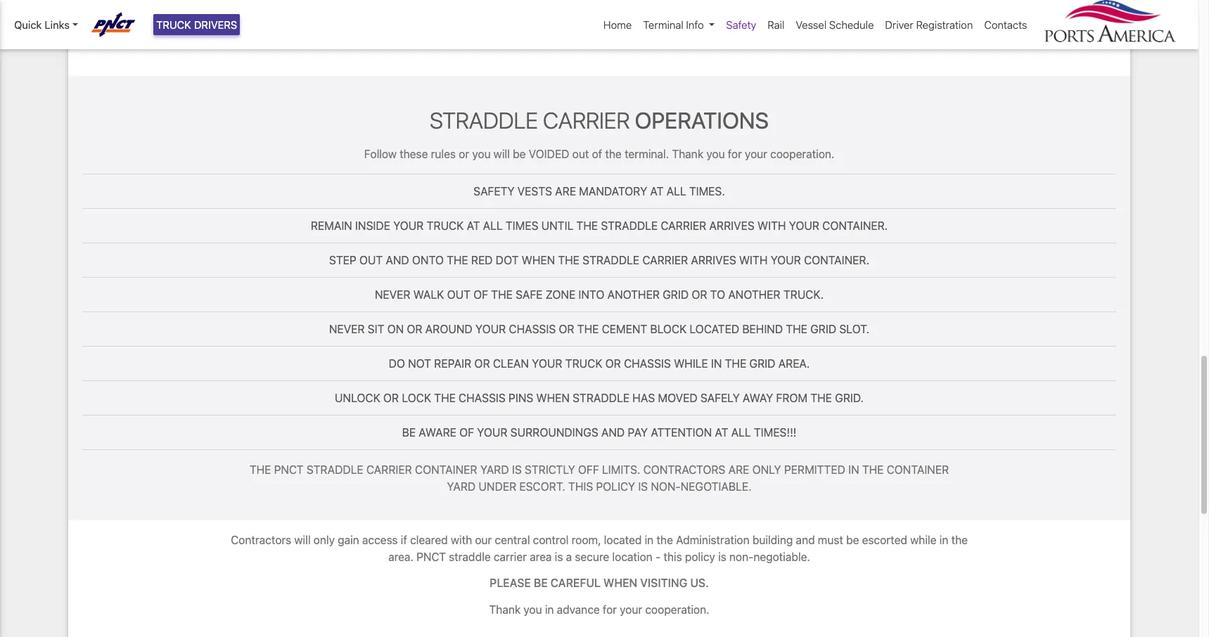 Task type: locate. For each thing, give the bounding box(es) containing it.
when
[[522, 254, 555, 266], [536, 392, 570, 404], [604, 577, 638, 589]]

0 vertical spatial contractors
[[644, 463, 726, 476]]

care
[[263, 8, 286, 21]]

times!!!
[[754, 426, 797, 439]]

when down the location
[[604, 577, 638, 589]]

off
[[578, 463, 599, 476]]

0 horizontal spatial pnct
[[274, 463, 304, 476]]

0 vertical spatial at
[[650, 185, 664, 198]]

or down zone
[[559, 323, 575, 335]]

be left aware
[[402, 426, 416, 439]]

never left sit
[[329, 323, 365, 335]]

1 vertical spatial out
[[447, 288, 471, 301]]

never up on
[[375, 288, 411, 301]]

is down the limits.
[[638, 480, 648, 493]]

carrier inside the pnct straddle carrier container yard is strictly off limits.  contractors are only permitted in the container yard under escort.  this policy is non-negotiable.
[[367, 463, 412, 476]]

and
[[386, 254, 409, 266], [602, 426, 625, 439]]

2 vertical spatial grid
[[750, 357, 776, 370]]

1 horizontal spatial on
[[394, 8, 407, 21]]

another
[[608, 288, 660, 301], [728, 288, 781, 301]]

the left safe
[[491, 288, 513, 301]]

room,
[[572, 534, 601, 546]]

2 horizontal spatial grid
[[811, 323, 837, 335]]

the down into on the top of the page
[[577, 323, 599, 335]]

1 horizontal spatial your
[[620, 604, 643, 616]]

1 vertical spatial grid
[[811, 323, 837, 335]]

area
[[530, 551, 552, 563]]

2 horizontal spatial you
[[707, 148, 725, 160]]

1 horizontal spatial non-
[[730, 551, 754, 563]]

1 horizontal spatial and
[[602, 426, 625, 439]]

1 horizontal spatial chassis
[[509, 323, 556, 335]]

your
[[350, 25, 372, 38], [745, 148, 768, 160], [620, 604, 643, 616]]

terminal info
[[643, 18, 704, 31]]

0 horizontal spatial container
[[415, 463, 477, 476]]

1 vertical spatial while
[[911, 534, 937, 546]]

0 horizontal spatial at
[[467, 219, 480, 232]]

1 horizontal spatial pnct
[[417, 551, 446, 563]]

only inside the pnct straddle carrier container yard is strictly off limits.  contractors are only permitted in the container yard under escort.  this policy is non-negotiable.
[[753, 463, 781, 476]]

contractors inside contractors will only gain access if cleared with our central control room, located in the administration building and must be escorted while in the area. pnct straddle carrier area is a secure location - this policy is non-negotiable.
[[231, 534, 291, 546]]

at for truck
[[467, 219, 480, 232]]

yard up under
[[480, 463, 509, 476]]

container.
[[823, 219, 888, 232], [804, 254, 870, 266]]

all left "times."
[[667, 185, 686, 198]]

0 vertical spatial non-
[[651, 480, 681, 493]]

your down moving
[[350, 25, 372, 38]]

of
[[288, 8, 299, 21], [596, 25, 606, 38], [592, 148, 602, 160]]

at down terminal.
[[650, 185, 664, 198]]

out right walk
[[447, 288, 471, 301]]

you down "please"
[[524, 604, 542, 616]]

straddle down remain inside your truck at all times until the straddle carrier arrives with your container.
[[583, 254, 640, 266]]

or right on
[[407, 323, 423, 335]]

1 horizontal spatial while
[[911, 534, 937, 546]]

1 vertical spatial straddle
[[307, 463, 364, 476]]

0 vertical spatial this
[[513, 25, 534, 38]]

pnct
[[274, 463, 304, 476], [417, 551, 446, 563]]

carrier up the block
[[643, 254, 688, 266]]

lock
[[402, 392, 431, 404]]

0 horizontal spatial carrier
[[367, 463, 412, 476]]

0 horizontal spatial be
[[402, 426, 416, 439]]

this down off
[[568, 480, 593, 493]]

contacts
[[985, 18, 1028, 31]]

this inside when exiting the yard, take care of the traffic moving on calcutta street. truckers, while on the terminal, please keep your head lights on for safety. this will help all of us.
[[513, 25, 534, 38]]

behind
[[743, 323, 783, 335]]

block
[[650, 323, 687, 335]]

chassis up has at right bottom
[[624, 357, 671, 370]]

0 vertical spatial cooperation.
[[771, 148, 835, 160]]

1 horizontal spatial for
[[603, 604, 617, 616]]

container
[[415, 463, 477, 476], [887, 463, 949, 476]]

all
[[667, 185, 686, 198], [483, 219, 503, 232], [731, 426, 751, 439]]

registration
[[916, 18, 973, 31]]

for down street.
[[450, 25, 464, 38]]

chassis
[[509, 323, 556, 335], [624, 357, 671, 370], [459, 392, 506, 404]]

all left times
[[483, 219, 503, 232]]

0 horizontal spatial only
[[314, 534, 335, 546]]

will left gain
[[294, 534, 311, 546]]

under
[[479, 480, 517, 493]]

0 horizontal spatial never
[[329, 323, 365, 335]]

moved
[[658, 392, 698, 404]]

cleared
[[410, 534, 448, 546]]

visiting
[[640, 577, 688, 589]]

1 vertical spatial carrier
[[367, 463, 412, 476]]

thank down "please"
[[489, 604, 521, 616]]

negotiable. down building
[[754, 551, 811, 563]]

of right aware
[[460, 426, 474, 439]]

be
[[402, 426, 416, 439], [534, 577, 548, 589]]

never for never walk out of the safe zone into another grid or to another truck.
[[375, 288, 411, 301]]

all for times.
[[667, 185, 686, 198]]

or left clean
[[475, 357, 490, 370]]

2 vertical spatial for
[[603, 604, 617, 616]]

from
[[776, 392, 808, 404]]

only
[[753, 463, 781, 476], [314, 534, 335, 546]]

2 vertical spatial all
[[731, 426, 751, 439]]

2 another from the left
[[728, 288, 781, 301]]

policy down the limits.
[[596, 480, 635, 493]]

2 container from the left
[[887, 463, 949, 476]]

be down area
[[534, 577, 548, 589]]

must
[[818, 534, 844, 546]]

carrier for until
[[661, 219, 707, 232]]

your down operations at the right top of the page
[[745, 148, 768, 160]]

at down the safely
[[715, 426, 729, 439]]

1 horizontal spatial be
[[534, 577, 548, 589]]

carrier
[[661, 219, 707, 232], [643, 254, 688, 266]]

thank down operations at the right top of the page
[[672, 148, 704, 160]]

the inside the pnct straddle carrier container yard is strictly off limits.  contractors are only permitted in the container yard under escort.  this policy is non-negotiable.
[[862, 463, 884, 476]]

0 horizontal spatial thank
[[489, 604, 521, 616]]

only left gain
[[314, 534, 335, 546]]

1 horizontal spatial yard
[[480, 463, 509, 476]]

your down please be careful when visiting us.
[[620, 604, 643, 616]]

grid up the block
[[663, 288, 689, 301]]

non- down administration
[[730, 551, 754, 563]]

1 vertical spatial yard
[[447, 480, 476, 493]]

walk
[[414, 288, 444, 301]]

while inside contractors will only gain access if cleared with our central control room, located in the administration building and must be escorted while in the area. pnct straddle carrier area is a secure location - this policy is non-negotiable.
[[911, 534, 937, 546]]

1 vertical spatial with
[[739, 254, 768, 266]]

1 vertical spatial at
[[467, 219, 480, 232]]

another up cement
[[608, 288, 660, 301]]

0 horizontal spatial another
[[608, 288, 660, 301]]

chassis down safe
[[509, 323, 556, 335]]

policy down administration
[[685, 551, 715, 563]]

1 horizontal spatial grid
[[750, 357, 776, 370]]

for
[[450, 25, 464, 38], [728, 148, 742, 160], [603, 604, 617, 616]]

0 horizontal spatial for
[[450, 25, 464, 38]]

of right out
[[592, 148, 602, 160]]

2 vertical spatial at
[[715, 426, 729, 439]]

at up red
[[467, 219, 480, 232]]

0 horizontal spatial be
[[513, 148, 526, 160]]

1 vertical spatial thank
[[489, 604, 521, 616]]

clean
[[493, 357, 529, 370]]

or left to
[[692, 288, 708, 301]]

for inside when exiting the yard, take care of the traffic moving on calcutta street. truckers, while on the terminal, please keep your head lights on for safety. this will help all of us.
[[450, 25, 464, 38]]

straddle inside the pnct straddle carrier container yard is strictly off limits.  contractors are only permitted in the container yard under escort.  this policy is non-negotiable.
[[307, 463, 364, 476]]

straddle down 'do not repair or clean your truck or chassis while in the grid area.'
[[573, 392, 630, 404]]

1 vertical spatial be
[[846, 534, 859, 546]]

and
[[796, 534, 815, 546]]

contacts link
[[979, 11, 1033, 38]]

1 vertical spatial policy
[[685, 551, 715, 563]]

lights
[[403, 25, 431, 38]]

be left "voided"
[[513, 148, 526, 160]]

0 vertical spatial out
[[359, 254, 383, 266]]

straddle
[[601, 219, 658, 232], [583, 254, 640, 266], [573, 392, 630, 404]]

do not repair or clean your truck or chassis while in the grid area.
[[389, 357, 810, 370]]

of right all
[[596, 25, 606, 38]]

1 horizontal spatial be
[[846, 534, 859, 546]]

pnct right the in the left bottom of the page
[[274, 463, 304, 476]]

us.
[[609, 25, 624, 38]]

straddle for when
[[583, 254, 640, 266]]

repair
[[434, 357, 472, 370]]

the right in
[[725, 357, 747, 370]]

contractors inside the pnct straddle carrier container yard is strictly off limits.  contractors are only permitted in the container yard under escort.  this policy is non-negotiable.
[[644, 463, 726, 476]]

1 vertical spatial and
[[602, 426, 625, 439]]

in right 'escorted'
[[940, 534, 949, 546]]

safely
[[701, 392, 740, 404]]

all left times!!! on the right of the page
[[731, 426, 751, 439]]

truck down never sit on or around your chassis or the cement block located behind the grid slot.
[[565, 357, 603, 370]]

on up the head at left
[[394, 8, 407, 21]]

of up please
[[288, 8, 299, 21]]

truck
[[156, 18, 191, 31]]

arrives for remain inside your truck at all times until the straddle carrier arrives with your container.
[[710, 219, 755, 232]]

be
[[513, 148, 526, 160], [846, 534, 859, 546]]

location
[[612, 551, 653, 563]]

and left onto
[[386, 254, 409, 266]]

0 vertical spatial arrives
[[710, 219, 755, 232]]

0 vertical spatial your
[[350, 25, 372, 38]]

will left help
[[537, 25, 554, 38]]

contractors
[[644, 463, 726, 476], [231, 534, 291, 546]]

this
[[513, 25, 534, 38], [568, 480, 593, 493]]

only right are
[[753, 463, 781, 476]]

in right "permitted"
[[849, 463, 860, 476]]

1 horizontal spatial container
[[887, 463, 949, 476]]

1 container from the left
[[415, 463, 477, 476]]

permitted
[[784, 463, 846, 476]]

while right 'escorted'
[[911, 534, 937, 546]]

1 vertical spatial this
[[568, 480, 593, 493]]

1 vertical spatial pnct
[[417, 551, 446, 563]]

2 vertical spatial chassis
[[459, 392, 506, 404]]

policy
[[596, 480, 635, 493], [685, 551, 715, 563]]

the right lock at the bottom
[[434, 392, 456, 404]]

arrives down "times."
[[710, 219, 755, 232]]

keep
[[322, 25, 347, 38]]

and left pay
[[602, 426, 625, 439]]

is up under
[[512, 463, 522, 476]]

out right step
[[359, 254, 383, 266]]

quick
[[14, 18, 42, 31]]

please
[[490, 577, 531, 589]]

0 horizontal spatial out
[[359, 254, 383, 266]]

arrives
[[710, 219, 755, 232], [691, 254, 736, 266]]

1 vertical spatial never
[[329, 323, 365, 335]]

straddle down mandatory
[[601, 219, 658, 232]]

sit
[[368, 323, 384, 335]]

are
[[729, 463, 750, 476]]

1 horizontal spatial contractors
[[644, 463, 726, 476]]

while down exiting
[[172, 25, 198, 38]]

1 vertical spatial your
[[745, 148, 768, 160]]

will right or
[[494, 148, 510, 160]]

1 horizontal spatial truck
[[565, 357, 603, 370]]

pay
[[628, 426, 648, 439]]

this right safety.
[[513, 25, 534, 38]]

truck up onto
[[427, 219, 464, 232]]

0 horizontal spatial straddle
[[307, 463, 364, 476]]

0 vertical spatial with
[[758, 219, 786, 232]]

1 horizontal spatial this
[[568, 480, 593, 493]]

-
[[656, 551, 661, 563]]

chassis left the pins
[[459, 392, 506, 404]]

you right or
[[472, 148, 491, 160]]

non- down attention
[[651, 480, 681, 493]]

0 horizontal spatial and
[[386, 254, 409, 266]]

0 horizontal spatial truck
[[427, 219, 464, 232]]

1 vertical spatial for
[[728, 148, 742, 160]]

0 horizontal spatial non-
[[651, 480, 681, 493]]

for down operations at the right top of the page
[[728, 148, 742, 160]]

1 horizontal spatial out
[[447, 288, 471, 301]]

1 vertical spatial container.
[[804, 254, 870, 266]]

you down operations at the right top of the page
[[707, 148, 725, 160]]

all for times
[[483, 219, 503, 232]]

at for mandatory
[[650, 185, 664, 198]]

of down red
[[474, 288, 488, 301]]

the left grid.
[[811, 392, 832, 404]]

0 vertical spatial when
[[522, 254, 555, 266]]

1 horizontal spatial all
[[667, 185, 686, 198]]

advance
[[557, 604, 600, 616]]

for down please be careful when visiting us.
[[603, 604, 617, 616]]

2 horizontal spatial chassis
[[624, 357, 671, 370]]

2 vertical spatial when
[[604, 577, 638, 589]]

0 horizontal spatial this
[[513, 25, 534, 38]]

carrier down "times."
[[661, 219, 707, 232]]

0 vertical spatial pnct
[[274, 463, 304, 476]]

truck.
[[784, 288, 824, 301]]

with for step out and onto the red dot when the straddle carrier arrives with your container.
[[739, 254, 768, 266]]

terminal info link
[[638, 11, 721, 38]]

0 vertical spatial for
[[450, 25, 464, 38]]

arrives up to
[[691, 254, 736, 266]]

on down calcutta
[[434, 25, 447, 38]]

this inside the pnct straddle carrier container yard is strictly off limits.  contractors are only permitted in the container yard under escort.  this policy is non-negotiable.
[[568, 480, 593, 493]]

grid left area.
[[750, 357, 776, 370]]

or
[[459, 148, 469, 160]]

home
[[604, 18, 632, 31]]

located
[[690, 323, 740, 335]]

on down yard,
[[201, 25, 214, 38]]

the
[[250, 463, 271, 476]]

grid.
[[835, 392, 864, 404]]

grid left slot.
[[811, 323, 837, 335]]

0 horizontal spatial negotiable.
[[681, 480, 752, 493]]

be right must
[[846, 534, 859, 546]]

2 horizontal spatial at
[[715, 426, 729, 439]]

0 vertical spatial never
[[375, 288, 411, 301]]

2 horizontal spatial for
[[728, 148, 742, 160]]

negotiable. down are
[[681, 480, 752, 493]]

0 vertical spatial while
[[172, 25, 198, 38]]

yard left under
[[447, 480, 476, 493]]

0 vertical spatial policy
[[596, 480, 635, 493]]

1 horizontal spatial at
[[650, 185, 664, 198]]

arrives for step out and onto the red dot when the straddle carrier arrives with your container.
[[691, 254, 736, 266]]

1 horizontal spatial will
[[494, 148, 510, 160]]

0 horizontal spatial you
[[472, 148, 491, 160]]

head
[[375, 25, 400, 38]]

1 vertical spatial truck
[[565, 357, 603, 370]]

carrier for when
[[643, 254, 688, 266]]

vessel schedule
[[796, 18, 874, 31]]

dot
[[496, 254, 519, 266]]

0 vertical spatial yard
[[480, 463, 509, 476]]

1 vertical spatial straddle
[[583, 254, 640, 266]]

while inside when exiting the yard, take care of the traffic moving on calcutta street. truckers, while on the terminal, please keep your head lights on for safety. this will help all of us.
[[172, 25, 198, 38]]

truck drivers link
[[153, 14, 240, 35]]

when right the pins
[[536, 392, 570, 404]]

is down administration
[[718, 551, 727, 563]]

will
[[537, 25, 554, 38], [494, 148, 510, 160], [294, 534, 311, 546]]

1 horizontal spatial you
[[524, 604, 542, 616]]

0 horizontal spatial your
[[350, 25, 372, 38]]

schedule
[[830, 18, 874, 31]]

times
[[506, 219, 539, 232]]

0 vertical spatial container.
[[823, 219, 888, 232]]

pnct down "cleared"
[[417, 551, 446, 563]]

not
[[408, 357, 431, 370]]

secure
[[575, 551, 609, 563]]

straddle carrier operations
[[430, 107, 769, 134]]

is left a
[[555, 551, 563, 563]]

another up behind
[[728, 288, 781, 301]]

when right dot
[[522, 254, 555, 266]]

or
[[692, 288, 708, 301], [407, 323, 423, 335], [559, 323, 575, 335], [475, 357, 490, 370], [606, 357, 621, 370], [383, 392, 399, 404]]

1 vertical spatial contractors
[[231, 534, 291, 546]]

until
[[542, 219, 574, 232]]

0 vertical spatial will
[[537, 25, 554, 38]]



Task type: vqa. For each thing, say whether or not it's contained in the screenshot.
OUT
yes



Task type: describe. For each thing, give the bounding box(es) containing it.
in left advance
[[545, 604, 554, 616]]

will inside when exiting the yard, take care of the traffic moving on calcutta street. truckers, while on the terminal, please keep your head lights on for safety. this will help all of us.
[[537, 25, 554, 38]]

0 vertical spatial chassis
[[509, 323, 556, 335]]

1 vertical spatial cooperation.
[[645, 604, 710, 616]]

never walk out of the safe zone into another grid or to another truck.
[[375, 288, 824, 301]]

policy inside contractors will only gain access if cleared with our central control room, located in the administration building and must be escorted while in the area. pnct straddle carrier area is a secure location - this policy is non-negotiable.
[[685, 551, 715, 563]]

away
[[743, 392, 773, 404]]

non- inside contractors will only gain access if cleared with our central control room, located in the administration building and must be escorted while in the area. pnct straddle carrier area is a secure location - this policy is non-negotiable.
[[730, 551, 754, 563]]

2 vertical spatial of
[[592, 148, 602, 160]]

control
[[533, 534, 569, 546]]

1 another from the left
[[608, 288, 660, 301]]

the right behind
[[786, 323, 808, 335]]

container. for step out and onto the red dot when the straddle carrier arrives with your container.
[[804, 254, 870, 266]]

limits.
[[602, 463, 641, 476]]

policy inside the pnct straddle carrier container yard is strictly off limits.  contractors are only permitted in the container yard under escort.  this policy is non-negotiable.
[[596, 480, 635, 493]]

safety vests are mandatory at all times.
[[474, 185, 725, 198]]

surroundings
[[511, 426, 599, 439]]

follow
[[364, 148, 397, 160]]

out
[[573, 148, 589, 160]]

vessel schedule link
[[790, 11, 880, 38]]

the right until
[[577, 219, 598, 232]]

driver registration link
[[880, 11, 979, 38]]

aware
[[419, 426, 457, 439]]

negotiable. inside contractors will only gain access if cleared with our central control room, located in the administration building and must be escorted while in the area. pnct straddle carrier area is a secure location - this policy is non-negotiable.
[[754, 551, 811, 563]]

moving
[[354, 8, 392, 21]]

thank you in advance for your cooperation.
[[489, 604, 710, 616]]

never for never sit on or around your chassis or the cement block located behind the grid slot.
[[329, 323, 365, 335]]

the left red
[[447, 254, 468, 266]]

rules
[[431, 148, 456, 160]]

to
[[710, 288, 726, 301]]

pnct inside contractors will only gain access if cleared with our central control room, located in the administration building and must be escorted while in the area. pnct straddle carrier area is a secure location - this policy is non-negotiable.
[[417, 551, 446, 563]]

step out and onto the red dot when the straddle carrier arrives with your container.
[[329, 254, 870, 266]]

remain
[[311, 219, 352, 232]]

red
[[471, 254, 493, 266]]

terminal,
[[236, 25, 283, 38]]

this
[[664, 551, 682, 563]]

all
[[581, 25, 593, 38]]

your inside when exiting the yard, take care of the traffic moving on calcutta street. truckers, while on the terminal, please keep your head lights on for safety. this will help all of us.
[[350, 25, 372, 38]]

calcutta
[[410, 8, 453, 21]]

operations
[[635, 107, 769, 134]]

the up zone
[[558, 254, 580, 266]]

0 horizontal spatial chassis
[[459, 392, 506, 404]]

when
[[122, 8, 151, 21]]

step
[[329, 254, 357, 266]]

unlock or lock the chassis pins when straddle  has moved safely away from the grid.
[[335, 392, 864, 404]]

container. for remain inside your truck at all times until the straddle carrier arrives with your container.
[[823, 219, 888, 232]]

voided
[[529, 148, 570, 160]]

0 vertical spatial of
[[474, 288, 488, 301]]

vessel
[[796, 18, 827, 31]]

these
[[400, 148, 428, 160]]

vests
[[518, 185, 552, 198]]

or down cement
[[606, 357, 621, 370]]

1 vertical spatial of
[[596, 25, 606, 38]]

rail link
[[762, 11, 790, 38]]

0 vertical spatial of
[[288, 8, 299, 21]]

drivers
[[194, 18, 237, 31]]

with for remain inside your truck at all times until the straddle carrier arrives with your container.
[[758, 219, 786, 232]]

negotiable. inside the pnct straddle carrier container yard is strictly off limits.  contractors are only permitted in the container yard under escort.  this policy is non-negotiable.
[[681, 480, 752, 493]]

2 horizontal spatial your
[[745, 148, 768, 160]]

careful
[[551, 577, 601, 589]]

remain inside your truck at all times until the straddle carrier arrives with your container.
[[311, 219, 888, 232]]

escorted
[[862, 534, 908, 546]]

slot.
[[840, 323, 870, 335]]

area.
[[388, 551, 414, 563]]

be aware of your surroundings and pay attention at all times!!!
[[402, 426, 797, 439]]

1 horizontal spatial carrier
[[543, 107, 630, 134]]

0 vertical spatial straddle
[[430, 107, 538, 134]]

help
[[557, 25, 578, 38]]

truckers,
[[122, 25, 169, 38]]

follow these rules or you will be voided out of the terminal. thank you for your cooperation.
[[364, 148, 835, 160]]

2 vertical spatial straddle
[[573, 392, 630, 404]]

zone
[[546, 288, 576, 301]]

access
[[362, 534, 398, 546]]

while
[[674, 357, 708, 370]]

0 horizontal spatial yard
[[447, 480, 476, 493]]

in inside the pnct straddle carrier container yard is strictly off limits.  contractors are only permitted in the container yard under escort.  this policy is non-negotiable.
[[849, 463, 860, 476]]

exiting
[[154, 8, 188, 21]]

1 vertical spatial of
[[460, 426, 474, 439]]

1 vertical spatial chassis
[[624, 357, 671, 370]]

safety link
[[721, 11, 762, 38]]

2 vertical spatial your
[[620, 604, 643, 616]]

in up the location
[[645, 534, 654, 546]]

in
[[711, 357, 722, 370]]

0 vertical spatial thank
[[672, 148, 704, 160]]

administration
[[676, 534, 750, 546]]

0 vertical spatial grid
[[663, 288, 689, 301]]

do
[[389, 357, 405, 370]]

quick links link
[[14, 17, 78, 33]]

only inside contractors will only gain access if cleared with our central control room, located in the administration building and must be escorted while in the area. pnct straddle carrier area is a secure location - this policy is non-negotiable.
[[314, 534, 335, 546]]

be inside contractors will only gain access if cleared with our central control room, located in the administration building and must be escorted while in the area. pnct straddle carrier area is a secure location - this policy is non-negotiable.
[[846, 534, 859, 546]]

non- inside the pnct straddle carrier container yard is strictly off limits.  contractors are only permitted in the container yard under escort.  this policy is non-negotiable.
[[651, 480, 681, 493]]

rail
[[768, 18, 785, 31]]

onto
[[412, 254, 444, 266]]

on
[[387, 323, 404, 335]]

into
[[579, 288, 605, 301]]

1 vertical spatial be
[[534, 577, 548, 589]]

1 vertical spatial will
[[494, 148, 510, 160]]

driver
[[885, 18, 914, 31]]

safety.
[[467, 25, 510, 38]]

pins
[[509, 392, 534, 404]]

us.
[[690, 577, 709, 589]]

unlock
[[335, 392, 380, 404]]

0 vertical spatial be
[[402, 426, 416, 439]]

around
[[425, 323, 473, 335]]

driver registration
[[885, 18, 973, 31]]

a
[[566, 551, 572, 563]]

escort.
[[520, 480, 566, 493]]

0 vertical spatial truck
[[427, 219, 464, 232]]

info
[[686, 18, 704, 31]]

truck drivers
[[156, 18, 237, 31]]

1 vertical spatial when
[[536, 392, 570, 404]]

straddle for until
[[601, 219, 658, 232]]

cement
[[602, 323, 647, 335]]

strictly
[[525, 463, 575, 476]]

0 horizontal spatial on
[[201, 25, 214, 38]]

2 horizontal spatial on
[[434, 25, 447, 38]]

please
[[286, 25, 319, 38]]

if
[[401, 534, 407, 546]]

1 horizontal spatial cooperation.
[[771, 148, 835, 160]]

carrier
[[494, 551, 527, 563]]

safety
[[474, 185, 515, 198]]

2 horizontal spatial all
[[731, 426, 751, 439]]

inside
[[355, 219, 390, 232]]

the pnct straddle carrier container yard is strictly off limits.  contractors are only permitted in the container yard under escort.  this policy is non-negotiable.
[[250, 463, 949, 493]]

take
[[239, 8, 260, 21]]

pnct inside the pnct straddle carrier container yard is strictly off limits.  contractors are only permitted in the container yard under escort.  this policy is non-negotiable.
[[274, 463, 304, 476]]

will inside contractors will only gain access if cleared with our central control room, located in the administration building and must be escorted while in the area. pnct straddle carrier area is a secure location - this policy is non-negotiable.
[[294, 534, 311, 546]]

with
[[451, 534, 472, 546]]

or left lock at the bottom
[[383, 392, 399, 404]]

central
[[495, 534, 530, 546]]



